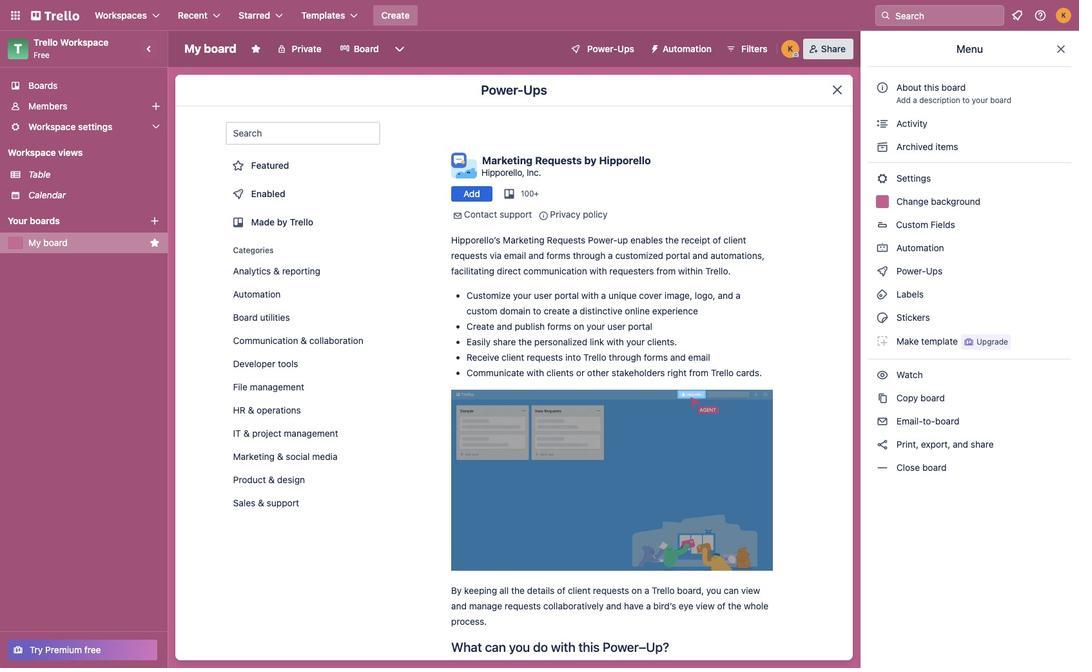 Task type: describe. For each thing, give the bounding box(es) containing it.
into
[[566, 352, 581, 363]]

board up activity link
[[991, 95, 1012, 105]]

utilities
[[260, 312, 290, 323]]

featured link
[[225, 153, 380, 179]]

archived
[[897, 141, 934, 152]]

0 vertical spatial user
[[534, 290, 552, 301]]

this member is an admin of this board. image
[[793, 52, 799, 58]]

the inside hipporello's marketing requests power-up enables the receipt of client requests via email and forms through a customized portal and automations, facilitating direct communication with requesters from within trello.
[[666, 235, 679, 246]]

workspace inside trello workspace free
[[60, 37, 109, 48]]

settings
[[78, 121, 113, 132]]

analytics
[[233, 266, 271, 277]]

members link
[[0, 96, 168, 117]]

by inside made by trello 'link'
[[277, 217, 288, 228]]

trello inside made by trello 'link'
[[290, 217, 314, 228]]

requests down details
[[505, 601, 541, 612]]

menu
[[957, 43, 984, 55]]

trello workspace free
[[34, 37, 109, 60]]

boards
[[30, 215, 60, 226]]

media
[[312, 451, 338, 462]]

hr & operations
[[233, 405, 301, 416]]

client inside hipporello's marketing requests power-up enables the receipt of client requests via email and forms through a customized portal and automations, facilitating direct communication with requesters from within trello.
[[724, 235, 747, 246]]

board inside text box
[[204, 42, 236, 55]]

privacy policy
[[550, 209, 608, 220]]

personalized
[[535, 337, 588, 348]]

& for product
[[269, 475, 275, 486]]

what can you do with this power–up?
[[451, 640, 670, 655]]

close
[[897, 462, 921, 473]]

automation inside button
[[663, 43, 712, 54]]

0 horizontal spatial view
[[696, 601, 715, 612]]

my board inside my board text box
[[184, 42, 236, 55]]

marketing for hipporello
[[482, 154, 533, 166]]

1 vertical spatial share
[[971, 439, 994, 450]]

power- inside button
[[588, 43, 618, 54]]

and up right
[[671, 352, 686, 363]]

unique
[[609, 290, 637, 301]]

manage
[[469, 601, 503, 612]]

free
[[84, 645, 101, 656]]

and down receipt
[[693, 250, 708, 261]]

fields
[[931, 219, 956, 230]]

trello inside by keeping all the details of client requests on a trello board, you can view and manage requests collaboratively and have a bird's eye view of the whole process.
[[652, 586, 675, 596]]

customize views image
[[393, 43, 406, 55]]

table link
[[28, 168, 160, 181]]

free
[[34, 50, 50, 60]]

share
[[822, 43, 846, 54]]

operations
[[257, 405, 301, 416]]

sm image for power-ups
[[877, 265, 889, 278]]

automation button
[[645, 39, 720, 59]]

email inside "customize your user portal with a unique cover image, logo, and a custom domain to create a distinctive online experience create and publish forms on your user portal easily share the personalized link with your clients. receive client requests into trello through forms and email communicate with clients or other stakeholders right from trello cards."
[[689, 352, 711, 363]]

board up to-
[[921, 393, 945, 404]]

by
[[451, 586, 462, 596]]

archived items
[[895, 141, 959, 152]]

100
[[521, 189, 534, 199]]

sm image for automation
[[877, 242, 889, 255]]

Search text field
[[225, 122, 380, 145]]

with right the link
[[607, 337, 624, 348]]

trello left "cards." at the bottom right of the page
[[711, 368, 734, 379]]

online
[[625, 306, 650, 317]]

0 notifications image
[[1010, 8, 1026, 23]]

sm image for activity
[[877, 117, 889, 130]]

email-to-board link
[[869, 412, 1072, 432]]

my board inside my board link
[[28, 237, 68, 248]]

board inside "link"
[[936, 416, 960, 427]]

sm image down +
[[537, 210, 550, 223]]

communication
[[524, 266, 587, 277]]

by inside marketing requests by hipporello hipporello, inc.
[[585, 154, 597, 166]]

requests inside hipporello's marketing requests power-up enables the receipt of client requests via email and forms through a customized portal and automations, facilitating direct communication with requesters from within trello.
[[547, 235, 586, 246]]

share button
[[804, 39, 854, 59]]

mr\_cardback.gif image
[[451, 390, 773, 571]]

with inside hipporello's marketing requests power-up enables the receipt of client requests via email and forms through a customized portal and automations, facilitating direct communication with requesters from within trello.
[[590, 266, 607, 277]]

hr
[[233, 405, 246, 416]]

labels
[[895, 289, 924, 300]]

& for analytics
[[274, 266, 280, 277]]

0 vertical spatial support
[[500, 209, 532, 220]]

0 horizontal spatial my
[[28, 237, 41, 248]]

1 vertical spatial of
[[557, 586, 566, 596]]

custom fields button
[[869, 215, 1072, 235]]

back to home image
[[31, 5, 79, 26]]

and down by
[[451, 601, 467, 612]]

it & project management link
[[225, 424, 380, 444]]

workspace navigation collapse icon image
[[141, 40, 159, 58]]

sm image for settings
[[877, 172, 889, 185]]

requests inside hipporello's marketing requests power-up enables the receipt of client requests via email and forms through a customized portal and automations, facilitating direct communication with requesters from within trello.
[[451, 250, 488, 261]]

email inside hipporello's marketing requests power-up enables the receipt of client requests via email and forms through a customized portal and automations, facilitating direct communication with requesters from within trello.
[[504, 250, 526, 261]]

have
[[624, 601, 644, 612]]

& for hr
[[248, 405, 254, 416]]

search image
[[881, 10, 891, 21]]

board for board
[[354, 43, 379, 54]]

table
[[28, 169, 51, 180]]

power-ups inside button
[[588, 43, 635, 54]]

calendar
[[28, 190, 66, 201]]

about this board add a description to your board
[[897, 82, 1012, 105]]

custom
[[467, 306, 498, 317]]

and inside 'print, export, and share' link
[[953, 439, 969, 450]]

board link
[[332, 39, 387, 59]]

my inside text box
[[184, 42, 201, 55]]

workspace settings button
[[0, 117, 168, 137]]

workspace for views
[[8, 147, 56, 158]]

clients
[[547, 368, 574, 379]]

client inside by keeping all the details of client requests on a trello board, you can view and manage requests collaboratively and have a bird's eye view of the whole process.
[[568, 586, 591, 596]]

the left whole
[[728, 601, 742, 612]]

customize your user portal with a unique cover image, logo, and a custom domain to create a distinctive online experience create and publish forms on your user portal easily share the personalized link with your clients. receive client requests into trello through forms and email communicate with clients or other stakeholders right from trello cards.
[[467, 290, 762, 379]]

& for marketing
[[277, 451, 284, 462]]

collaboration
[[310, 335, 364, 346]]

requests up have at right
[[593, 586, 630, 596]]

2 vertical spatial of
[[718, 601, 726, 612]]

watch
[[895, 370, 926, 381]]

1 vertical spatial forms
[[548, 321, 572, 332]]

about
[[897, 82, 922, 93]]

1 horizontal spatial portal
[[628, 321, 653, 332]]

labels link
[[869, 284, 1072, 305]]

sm image for print, export, and share
[[877, 439, 889, 451]]

developer tools link
[[225, 354, 380, 375]]

+
[[534, 189, 539, 199]]

recent
[[178, 10, 208, 21]]

filters button
[[722, 39, 772, 59]]

the right all
[[511, 586, 525, 596]]

templates button
[[294, 5, 366, 26]]

settings link
[[869, 168, 1072, 189]]

communication & collaboration
[[233, 335, 364, 346]]

add inside about this board add a description to your board
[[897, 95, 911, 105]]

add inside button
[[464, 188, 480, 199]]

marketing & social media link
[[225, 447, 380, 468]]

hipporello's marketing requests power-up enables the receipt of client requests via email and forms through a customized portal and automations, facilitating direct communication with requesters from within trello.
[[451, 235, 765, 277]]

sm image for archived items
[[877, 141, 889, 154]]

contact support
[[464, 209, 532, 220]]

stickers link
[[869, 308, 1072, 328]]

management inside file management link
[[250, 382, 304, 393]]

facilitating
[[451, 266, 495, 277]]

custom
[[897, 219, 929, 230]]

marketing & social media
[[233, 451, 338, 462]]

board down the boards
[[43, 237, 68, 248]]

your up domain
[[513, 290, 532, 301]]

a left board,
[[645, 586, 650, 596]]

file management link
[[225, 377, 380, 398]]

a inside hipporello's marketing requests power-up enables the receipt of client requests via email and forms through a customized portal and automations, facilitating direct communication with requesters from within trello.
[[608, 250, 613, 261]]

and right logo,
[[718, 290, 734, 301]]

a right create
[[573, 306, 578, 317]]

2 vertical spatial ups
[[927, 266, 943, 277]]

your up the link
[[587, 321, 605, 332]]

& for sales
[[258, 498, 264, 509]]

within
[[679, 266, 703, 277]]

via
[[490, 250, 502, 261]]

what
[[451, 640, 482, 655]]

communicate
[[467, 368, 525, 379]]

recent button
[[170, 5, 228, 26]]

kendallparks02 (kendallparks02) image
[[1056, 8, 1072, 23]]

board up description
[[942, 82, 966, 93]]

automations,
[[711, 250, 765, 261]]

sales & support link
[[225, 493, 380, 514]]

create inside "customize your user portal with a unique cover image, logo, and a custom domain to create a distinctive online experience create and publish forms on your user portal easily share the personalized link with your clients. receive client requests into trello through forms and email communicate with clients or other stakeholders right from trello cards."
[[467, 321, 495, 332]]

a up distinctive at the right of the page
[[602, 290, 606, 301]]

a inside about this board add a description to your board
[[913, 95, 918, 105]]

details
[[527, 586, 555, 596]]

with left the clients
[[527, 368, 544, 379]]

1 vertical spatial automation
[[895, 243, 945, 253]]

0 horizontal spatial automation link
[[225, 284, 380, 305]]

& for it
[[244, 428, 250, 439]]

analytics & reporting
[[233, 266, 321, 277]]

power- inside hipporello's marketing requests power-up enables the receipt of client requests via email and forms through a customized portal and automations, facilitating direct communication with requesters from within trello.
[[588, 235, 618, 246]]

sales
[[233, 498, 256, 509]]

2 vertical spatial forms
[[644, 352, 668, 363]]

make
[[897, 336, 919, 347]]

1 vertical spatial support
[[267, 498, 299, 509]]

1 horizontal spatial automation link
[[869, 238, 1072, 259]]

create inside "create" button
[[381, 10, 410, 21]]

to inside "customize your user portal with a unique cover image, logo, and a custom domain to create a distinctive online experience create and publish forms on your user portal easily share the personalized link with your clients. receive client requests into trello through forms and email communicate with clients or other stakeholders right from trello cards."
[[533, 306, 542, 317]]

upgrade
[[977, 337, 1009, 347]]

private button
[[269, 39, 329, 59]]

with right do
[[551, 640, 576, 655]]

image,
[[665, 290, 693, 301]]

clients.
[[648, 337, 677, 348]]

the inside "customize your user portal with a unique cover image, logo, and a custom domain to create a distinctive online experience create and publish forms on your user portal easily share the personalized link with your clients. receive client requests into trello through forms and email communicate with clients or other stakeholders right from trello cards."
[[519, 337, 532, 348]]

2 vertical spatial automation
[[233, 289, 281, 300]]

privacy
[[550, 209, 581, 220]]

communication
[[233, 335, 298, 346]]



Task type: locate. For each thing, give the bounding box(es) containing it.
board
[[204, 42, 236, 55], [942, 82, 966, 93], [991, 95, 1012, 105], [43, 237, 68, 248], [921, 393, 945, 404], [936, 416, 960, 427], [923, 462, 947, 473]]

requests
[[535, 154, 582, 166], [547, 235, 586, 246]]

private
[[292, 43, 322, 54]]

support down design
[[267, 498, 299, 509]]

1 vertical spatial this
[[579, 640, 600, 655]]

can inside by keeping all the details of client requests on a trello board, you can view and manage requests collaboratively and have a bird's eye view of the whole process.
[[724, 586, 739, 596]]

try premium free
[[30, 645, 101, 656]]

board left the utilities
[[233, 312, 258, 323]]

receipt
[[682, 235, 711, 246]]

0 horizontal spatial from
[[657, 266, 676, 277]]

make template
[[895, 336, 958, 347]]

keeping
[[465, 586, 497, 596]]

my board link
[[28, 237, 144, 250]]

sm image for close board
[[877, 462, 889, 475]]

0 vertical spatial add
[[897, 95, 911, 105]]

0 vertical spatial client
[[724, 235, 747, 246]]

starred icon image
[[150, 238, 160, 248]]

1 horizontal spatial share
[[971, 439, 994, 450]]

0 horizontal spatial create
[[381, 10, 410, 21]]

1 vertical spatial to
[[533, 306, 542, 317]]

& inside communication & collaboration link
[[301, 335, 307, 346]]

add board image
[[150, 216, 160, 226]]

up
[[618, 235, 628, 246]]

trello
[[34, 37, 58, 48], [290, 217, 314, 228], [584, 352, 607, 363], [711, 368, 734, 379], [652, 586, 675, 596]]

t link
[[8, 39, 28, 59]]

ups inside button
[[618, 43, 635, 54]]

2 vertical spatial client
[[568, 586, 591, 596]]

0 vertical spatial you
[[707, 586, 722, 596]]

by
[[585, 154, 597, 166], [277, 217, 288, 228]]

1 horizontal spatial my
[[184, 42, 201, 55]]

through
[[573, 250, 606, 261], [609, 352, 642, 363]]

1 vertical spatial management
[[284, 428, 338, 439]]

through up "communication"
[[573, 250, 606, 261]]

Board name text field
[[178, 39, 243, 59]]

0 horizontal spatial ups
[[524, 83, 547, 97]]

to up activity link
[[963, 95, 970, 105]]

can right board,
[[724, 586, 739, 596]]

made
[[251, 217, 275, 228]]

sm image for stickers
[[877, 312, 889, 324]]

sm image left make
[[877, 335, 889, 348]]

1 vertical spatial requests
[[547, 235, 586, 246]]

share down email-to-board "link"
[[971, 439, 994, 450]]

0 vertical spatial from
[[657, 266, 676, 277]]

with up distinctive at the right of the page
[[582, 290, 599, 301]]

0 horizontal spatial through
[[573, 250, 606, 261]]

inc.
[[527, 167, 541, 178]]

to inside about this board add a description to your board
[[963, 95, 970, 105]]

requests down privacy
[[547, 235, 586, 246]]

0 vertical spatial requests
[[535, 154, 582, 166]]

activity link
[[869, 114, 1072, 134]]

1 horizontal spatial by
[[585, 154, 597, 166]]

of left whole
[[718, 601, 726, 612]]

1 vertical spatial power-ups
[[481, 83, 547, 97]]

this inside about this board add a description to your board
[[925, 82, 940, 93]]

sm image
[[645, 39, 663, 57], [877, 117, 889, 130], [451, 210, 464, 223], [877, 242, 889, 255], [877, 265, 889, 278], [877, 392, 889, 405], [877, 415, 889, 428], [877, 439, 889, 451]]

activity
[[895, 118, 928, 129]]

board inside board link
[[354, 43, 379, 54]]

forms
[[547, 250, 571, 261], [548, 321, 572, 332], [644, 352, 668, 363]]

a right logo,
[[736, 290, 741, 301]]

view right eye at the bottom right of page
[[696, 601, 715, 612]]

0 horizontal spatial user
[[534, 290, 552, 301]]

sm image inside 'print, export, and share' link
[[877, 439, 889, 451]]

hr & operations link
[[225, 401, 380, 421]]

sm image left close
[[877, 462, 889, 475]]

0 horizontal spatial automation
[[233, 289, 281, 300]]

filters
[[742, 43, 768, 54]]

workspace down back to home image
[[60, 37, 109, 48]]

direct
[[497, 266, 521, 277]]

1 vertical spatial client
[[502, 352, 525, 363]]

from left within
[[657, 266, 676, 277]]

1 vertical spatial automation link
[[225, 284, 380, 305]]

product & design link
[[225, 470, 380, 491]]

& inside it & project management link
[[244, 428, 250, 439]]

automation link down custom fields button
[[869, 238, 1072, 259]]

by left hipporello
[[585, 154, 597, 166]]

your boards
[[8, 215, 60, 226]]

workspace down members
[[28, 121, 76, 132]]

1 horizontal spatial add
[[897, 95, 911, 105]]

share right easily
[[493, 337, 516, 348]]

0 horizontal spatial email
[[504, 250, 526, 261]]

hipporello,
[[482, 167, 525, 178]]

& inside hr & operations link
[[248, 405, 254, 416]]

board down export, on the bottom right
[[923, 462, 947, 473]]

customize
[[467, 290, 511, 301]]

0 vertical spatial ups
[[618, 43, 635, 54]]

marketing inside marketing requests by hipporello hipporello, inc.
[[482, 154, 533, 166]]

& right analytics
[[274, 266, 280, 277]]

0 horizontal spatial this
[[579, 640, 600, 655]]

0 horizontal spatial client
[[502, 352, 525, 363]]

workspace for settings
[[28, 121, 76, 132]]

1 horizontal spatial can
[[724, 586, 739, 596]]

my board
[[184, 42, 236, 55], [28, 237, 68, 248]]

primary element
[[0, 0, 1080, 31]]

2 vertical spatial power-ups
[[895, 266, 946, 277]]

made by trello link
[[225, 210, 380, 235]]

a up requesters
[[608, 250, 613, 261]]

0 vertical spatial to
[[963, 95, 970, 105]]

through inside "customize your user portal with a unique cover image, logo, and a custom domain to create a distinctive online experience create and publish forms on your user portal easily share the personalized link with your clients. receive client requests into trello through forms and email communicate with clients or other stakeholders right from trello cards."
[[609, 352, 642, 363]]

distinctive
[[580, 306, 623, 317]]

developer
[[233, 359, 276, 370]]

2 horizontal spatial client
[[724, 235, 747, 246]]

this up description
[[925, 82, 940, 93]]

by right made
[[277, 217, 288, 228]]

client up communicate
[[502, 352, 525, 363]]

forms up personalized
[[548, 321, 572, 332]]

portal up create
[[555, 290, 579, 301]]

1 horizontal spatial support
[[500, 209, 532, 220]]

1 horizontal spatial from
[[690, 368, 709, 379]]

and left have at right
[[606, 601, 622, 612]]

this down the collaboratively
[[579, 640, 600, 655]]

sm image inside 'power-ups' link
[[877, 265, 889, 278]]

portal down the online
[[628, 321, 653, 332]]

& left design
[[269, 475, 275, 486]]

sm image inside email-to-board "link"
[[877, 415, 889, 428]]

1 horizontal spatial user
[[608, 321, 626, 332]]

power-ups link
[[869, 261, 1072, 282]]

1 horizontal spatial create
[[467, 321, 495, 332]]

1 vertical spatial by
[[277, 217, 288, 228]]

2 horizontal spatial automation
[[895, 243, 945, 253]]

stickers
[[895, 312, 931, 323]]

& right sales
[[258, 498, 264, 509]]

requests inside "customize your user portal with a unique cover image, logo, and a custom domain to create a distinctive online experience create and publish forms on your user portal easily share the personalized link with your clients. receive client requests into trello through forms and email communicate with clients or other stakeholders right from trello cards."
[[527, 352, 563, 363]]

1 vertical spatial create
[[467, 321, 495, 332]]

1 horizontal spatial email
[[689, 352, 711, 363]]

communication & collaboration link
[[225, 331, 380, 352]]

from inside "customize your user portal with a unique cover image, logo, and a custom domain to create a distinctive online experience create and publish forms on your user portal easily share the personalized link with your clients. receive client requests into trello through forms and email communicate with clients or other stakeholders right from trello cards."
[[690, 368, 709, 379]]

0 horizontal spatial power-ups
[[481, 83, 547, 97]]

print, export, and share link
[[869, 435, 1072, 455]]

starred
[[239, 10, 270, 21]]

forms up "communication"
[[547, 250, 571, 261]]

my down your boards
[[28, 237, 41, 248]]

requests up facilitating
[[451, 250, 488, 261]]

sm image left labels at the right
[[877, 288, 889, 301]]

client up the collaboratively
[[568, 586, 591, 596]]

0 vertical spatial can
[[724, 586, 739, 596]]

user up create
[[534, 290, 552, 301]]

0 horizontal spatial you
[[509, 640, 530, 655]]

contact
[[464, 209, 497, 220]]

design
[[277, 475, 305, 486]]

& inside product & design link
[[269, 475, 275, 486]]

1 vertical spatial ups
[[524, 83, 547, 97]]

automation left filters button
[[663, 43, 712, 54]]

through inside hipporello's marketing requests power-up enables the receipt of client requests via email and forms through a customized portal and automations, facilitating direct communication with requesters from within trello.
[[573, 250, 606, 261]]

& inside marketing & social media link
[[277, 451, 284, 462]]

trello down the link
[[584, 352, 607, 363]]

power-
[[588, 43, 618, 54], [481, 83, 524, 97], [588, 235, 618, 246], [897, 266, 927, 277]]

and up "communication"
[[529, 250, 544, 261]]

management inside it & project management link
[[284, 428, 338, 439]]

1 vertical spatial you
[[509, 640, 530, 655]]

right
[[668, 368, 687, 379]]

board inside board utilities 'link'
[[233, 312, 258, 323]]

you right board,
[[707, 586, 722, 596]]

1 horizontal spatial power-ups
[[588, 43, 635, 54]]

automation up the 'board utilities'
[[233, 289, 281, 300]]

create up customize views image
[[381, 10, 410, 21]]

open information menu image
[[1035, 9, 1047, 22]]

sm image for labels
[[877, 288, 889, 301]]

marketing up hipporello,
[[482, 154, 533, 166]]

other
[[588, 368, 610, 379]]

1 vertical spatial portal
[[555, 290, 579, 301]]

trello up bird's
[[652, 586, 675, 596]]

0 horizontal spatial can
[[485, 640, 506, 655]]

& inside sales & support link
[[258, 498, 264, 509]]

templates
[[301, 10, 345, 21]]

marketing up direct at the left top of the page
[[503, 235, 545, 246]]

Search field
[[891, 6, 1004, 25]]

enabled link
[[225, 181, 380, 207]]

a down about
[[913, 95, 918, 105]]

sm image
[[877, 141, 889, 154], [877, 172, 889, 185], [537, 210, 550, 223], [877, 288, 889, 301], [877, 312, 889, 324], [877, 335, 889, 348], [877, 369, 889, 382], [877, 462, 889, 475]]

copy board
[[895, 393, 945, 404]]

add down about
[[897, 95, 911, 105]]

of right receipt
[[713, 235, 722, 246]]

can right the what
[[485, 640, 506, 655]]

requests up the clients
[[527, 352, 563, 363]]

sm image inside 'archived items' link
[[877, 141, 889, 154]]

automation link up board utilities 'link'
[[225, 284, 380, 305]]

2 vertical spatial marketing
[[233, 451, 275, 462]]

2 horizontal spatial ups
[[927, 266, 943, 277]]

a right have at right
[[646, 601, 651, 612]]

copy board link
[[869, 388, 1072, 409]]

of up the collaboratively
[[557, 586, 566, 596]]

your left clients. on the bottom right
[[627, 337, 645, 348]]

star or unstar board image
[[251, 44, 261, 54]]

1 vertical spatial user
[[608, 321, 626, 332]]

sm image for make template
[[877, 335, 889, 348]]

1 horizontal spatial on
[[632, 586, 642, 596]]

change background
[[895, 196, 981, 207]]

automation down custom fields
[[895, 243, 945, 253]]

2 vertical spatial workspace
[[8, 147, 56, 158]]

sm image for email-to-board
[[877, 415, 889, 428]]

1 horizontal spatial through
[[609, 352, 642, 363]]

from inside hipporello's marketing requests power-up enables the receipt of client requests via email and forms through a customized portal and automations, facilitating direct communication with requesters from within trello.
[[657, 266, 676, 277]]

to
[[963, 95, 970, 105], [533, 306, 542, 317]]

by keeping all the details of client requests on a trello board, you can view and manage requests collaboratively and have a bird's eye view of the whole process.
[[451, 586, 769, 627]]

t
[[14, 41, 22, 56]]

view up whole
[[742, 586, 761, 596]]

1 horizontal spatial client
[[568, 586, 591, 596]]

1 horizontal spatial automation
[[663, 43, 712, 54]]

1 vertical spatial from
[[690, 368, 709, 379]]

& down board utilities 'link'
[[301, 335, 307, 346]]

create down custom
[[467, 321, 495, 332]]

1 vertical spatial my
[[28, 237, 41, 248]]

workspace inside dropdown button
[[28, 121, 76, 132]]

1 horizontal spatial my board
[[184, 42, 236, 55]]

user down distinctive at the right of the page
[[608, 321, 626, 332]]

settings
[[895, 173, 931, 184]]

requests inside marketing requests by hipporello hipporello, inc.
[[535, 154, 582, 166]]

my board down recent 'popup button'
[[184, 42, 236, 55]]

marketing
[[482, 154, 533, 166], [503, 235, 545, 246], [233, 451, 275, 462]]

1 vertical spatial email
[[689, 352, 711, 363]]

email
[[504, 250, 526, 261], [689, 352, 711, 363]]

1 horizontal spatial to
[[963, 95, 970, 105]]

workspace
[[60, 37, 109, 48], [28, 121, 76, 132], [8, 147, 56, 158]]

management down hr & operations link
[[284, 428, 338, 439]]

you inside by keeping all the details of client requests on a trello board, you can view and manage requests collaboratively and have a bird's eye view of the whole process.
[[707, 586, 722, 596]]

0 vertical spatial forms
[[547, 250, 571, 261]]

& left social
[[277, 451, 284, 462]]

board up print, export, and share
[[936, 416, 960, 427]]

1 vertical spatial view
[[696, 601, 715, 612]]

kendallparks02 (kendallparks02) image
[[782, 40, 800, 58]]

and
[[529, 250, 544, 261], [693, 250, 708, 261], [718, 290, 734, 301], [497, 321, 513, 332], [671, 352, 686, 363], [953, 439, 969, 450], [451, 601, 467, 612], [606, 601, 622, 612]]

& for communication
[[301, 335, 307, 346]]

marketing inside hipporello's marketing requests power-up enables the receipt of client requests via email and forms through a customized portal and automations, facilitating direct communication with requesters from within trello.
[[503, 235, 545, 246]]

2 horizontal spatial portal
[[666, 250, 691, 261]]

collaboratively
[[544, 601, 604, 612]]

change background link
[[869, 192, 1072, 212]]

1 horizontal spatial view
[[742, 586, 761, 596]]

0 vertical spatial through
[[573, 250, 606, 261]]

0 vertical spatial marketing
[[482, 154, 533, 166]]

print,
[[897, 439, 919, 450]]

of
[[713, 235, 722, 246], [557, 586, 566, 596], [718, 601, 726, 612]]

trello inside trello workspace free
[[34, 37, 58, 48]]

support
[[500, 209, 532, 220], [267, 498, 299, 509]]

support down 100
[[500, 209, 532, 220]]

stakeholders
[[612, 368, 665, 379]]

your up activity link
[[973, 95, 989, 105]]

0 vertical spatial portal
[[666, 250, 691, 261]]

sm image inside activity link
[[877, 117, 889, 130]]

close board link
[[869, 458, 1072, 479]]

portal up within
[[666, 250, 691, 261]]

0 vertical spatial board
[[354, 43, 379, 54]]

client inside "customize your user portal with a unique cover image, logo, and a custom domain to create a distinctive online experience create and publish forms on your user portal easily share the personalized link with your clients. receive client requests into trello through forms and email communicate with clients or other stakeholders right from trello cards."
[[502, 352, 525, 363]]

sm image left watch
[[877, 369, 889, 382]]

sales & support
[[233, 498, 299, 509]]

management
[[250, 382, 304, 393], [284, 428, 338, 439]]

0 horizontal spatial board
[[233, 312, 258, 323]]

sm image inside watch link
[[877, 369, 889, 382]]

automation link
[[869, 238, 1072, 259], [225, 284, 380, 305]]

with
[[590, 266, 607, 277], [582, 290, 599, 301], [607, 337, 624, 348], [527, 368, 544, 379], [551, 640, 576, 655]]

email up direct at the left top of the page
[[504, 250, 526, 261]]

workspace up table
[[8, 147, 56, 158]]

0 vertical spatial my
[[184, 42, 201, 55]]

my
[[184, 42, 201, 55], [28, 237, 41, 248]]

1 horizontal spatial board
[[354, 43, 379, 54]]

sm image for watch
[[877, 369, 889, 382]]

0 horizontal spatial by
[[277, 217, 288, 228]]

and down email-to-board "link"
[[953, 439, 969, 450]]

create
[[544, 306, 570, 317]]

all
[[500, 586, 509, 596]]

this
[[925, 82, 940, 93], [579, 640, 600, 655]]

1 vertical spatial workspace
[[28, 121, 76, 132]]

on up personalized
[[574, 321, 585, 332]]

marketing for media
[[233, 451, 275, 462]]

marketing up product
[[233, 451, 275, 462]]

1 horizontal spatial this
[[925, 82, 940, 93]]

1 horizontal spatial you
[[707, 586, 722, 596]]

change
[[897, 196, 929, 207]]

portal inside hipporello's marketing requests power-up enables the receipt of client requests via email and forms through a customized portal and automations, facilitating direct communication with requesters from within trello.
[[666, 250, 691, 261]]

& right hr
[[248, 405, 254, 416]]

board
[[354, 43, 379, 54], [233, 312, 258, 323]]

on inside by keeping all the details of client requests on a trello board, you can view and manage requests collaboratively and have a bird's eye view of the whole process.
[[632, 586, 642, 596]]

1 vertical spatial my board
[[28, 237, 68, 248]]

to up publish
[[533, 306, 542, 317]]

your inside about this board add a description to your board
[[973, 95, 989, 105]]

my down recent
[[184, 42, 201, 55]]

your boards with 1 items element
[[8, 213, 130, 229]]

trello workspace link
[[34, 37, 109, 48]]

items
[[936, 141, 959, 152]]

of inside hipporello's marketing requests power-up enables the receipt of client requests via email and forms through a customized portal and automations, facilitating direct communication with requesters from within trello.
[[713, 235, 722, 246]]

sm image inside settings link
[[877, 172, 889, 185]]

& inside analytics & reporting link
[[274, 266, 280, 277]]

sm image inside automation button
[[645, 39, 663, 57]]

1 vertical spatial marketing
[[503, 235, 545, 246]]

members
[[28, 101, 67, 112]]

1 vertical spatial can
[[485, 640, 506, 655]]

sm image inside stickers link
[[877, 312, 889, 324]]

100 +
[[521, 189, 539, 199]]

email down experience
[[689, 352, 711, 363]]

0 horizontal spatial add
[[464, 188, 480, 199]]

1 vertical spatial through
[[609, 352, 642, 363]]

0 vertical spatial automation
[[663, 43, 712, 54]]

export,
[[922, 439, 951, 450]]

share inside "customize your user portal with a unique cover image, logo, and a custom domain to create a distinctive online experience create and publish forms on your user portal easily share the personalized link with your clients. receive client requests into trello through forms and email communicate with clients or other stakeholders right from trello cards."
[[493, 337, 516, 348]]

made by trello
[[251, 217, 314, 228]]

and down domain
[[497, 321, 513, 332]]

tools
[[278, 359, 298, 370]]

sm image left stickers
[[877, 312, 889, 324]]

0 horizontal spatial on
[[574, 321, 585, 332]]

the
[[666, 235, 679, 246], [519, 337, 532, 348], [511, 586, 525, 596], [728, 601, 742, 612]]

the down publish
[[519, 337, 532, 348]]

create
[[381, 10, 410, 21], [467, 321, 495, 332]]

on inside "customize your user portal with a unique cover image, logo, and a custom domain to create a distinctive online experience create and publish forms on your user portal easily share the personalized link with your clients. receive client requests into trello through forms and email communicate with clients or other stakeholders right from trello cards."
[[574, 321, 585, 332]]

easily
[[467, 337, 491, 348]]

1 horizontal spatial ups
[[618, 43, 635, 54]]

0 horizontal spatial support
[[267, 498, 299, 509]]

boards link
[[0, 75, 168, 96]]

2 horizontal spatial power-ups
[[895, 266, 946, 277]]

sm image inside the labels link
[[877, 288, 889, 301]]

marketing requests by hipporello hipporello, inc.
[[482, 154, 651, 178]]

sm image inside close board link
[[877, 462, 889, 475]]

power–up?
[[603, 640, 670, 655]]

board for board utilities
[[233, 312, 258, 323]]

link
[[590, 337, 604, 348]]

analytics & reporting link
[[225, 261, 380, 282]]

process.
[[451, 616, 487, 627]]

1 vertical spatial on
[[632, 586, 642, 596]]

forms inside hipporello's marketing requests power-up enables the receipt of client requests via email and forms through a customized portal and automations, facilitating direct communication with requesters from within trello.
[[547, 250, 571, 261]]

create button
[[374, 5, 418, 26]]

0 horizontal spatial portal
[[555, 290, 579, 301]]

board left customize views image
[[354, 43, 379, 54]]

through up stakeholders
[[609, 352, 642, 363]]

0 vertical spatial workspace
[[60, 37, 109, 48]]

enables
[[631, 235, 663, 246]]

& right it
[[244, 428, 250, 439]]

template
[[922, 336, 958, 347]]

sm image inside copy board link
[[877, 392, 889, 405]]

sm image for copy board
[[877, 392, 889, 405]]

0 vertical spatial this
[[925, 82, 940, 93]]



Task type: vqa. For each thing, say whether or not it's contained in the screenshot.
Jeremy Miller (jeremymiller198) image
no



